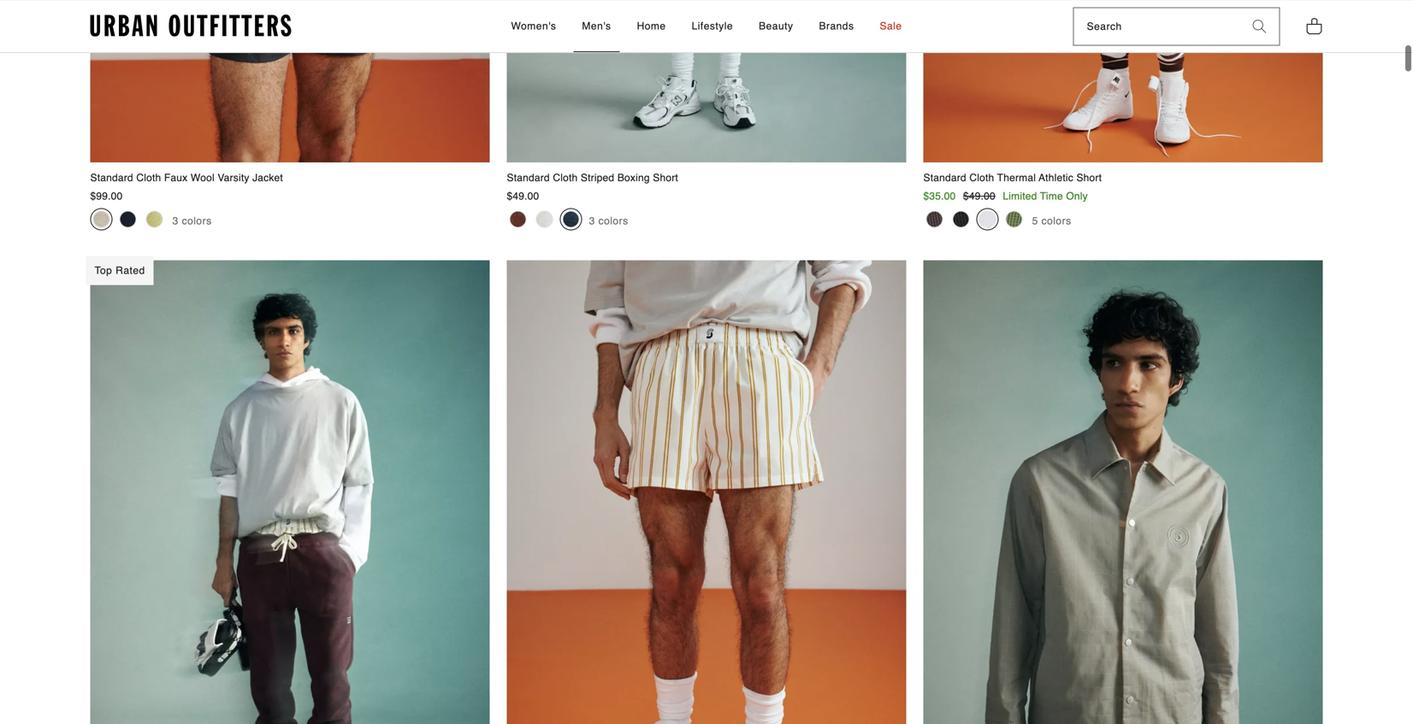 Task type: locate. For each thing, give the bounding box(es) containing it.
colors for boxing
[[599, 215, 629, 227]]

colors right black stripe icon
[[599, 215, 629, 227]]

standard cloth thermal athletic short
[[924, 172, 1102, 184]]

standard up maroon stripe icon at top left
[[507, 172, 550, 184]]

1 horizontal spatial $49.00
[[964, 191, 996, 203]]

0 vertical spatial standard cloth striped boxing short image
[[507, 0, 907, 162]]

3 colors for faux
[[173, 215, 212, 227]]

cloth inside standard cloth faux wool varsity jacket link
[[136, 172, 161, 184]]

0 horizontal spatial 3
[[173, 215, 179, 227]]

standard up original price: $99.00 element
[[90, 172, 133, 184]]

ivory stripe image
[[536, 211, 553, 228]]

$49.00 up maroon stripe icon at top left
[[507, 191, 540, 203]]

short inside standard cloth thermal athletic short link
[[1077, 172, 1102, 184]]

0 horizontal spatial short
[[653, 172, 679, 184]]

$99.00
[[90, 191, 123, 203]]

standard cloth thermal athletic short image
[[924, 0, 1324, 162]]

2 standard from the left
[[507, 172, 550, 184]]

standard cloth shortstop tee image
[[90, 261, 490, 725]]

standard cloth striped boxing short image
[[507, 0, 907, 162], [507, 261, 907, 725]]

None search field
[[1075, 8, 1241, 45]]

men's
[[582, 20, 612, 32]]

boxing
[[618, 172, 650, 184]]

2 3 from the left
[[589, 215, 595, 227]]

colors right 5
[[1042, 215, 1072, 227]]

1 horizontal spatial colors
[[599, 215, 629, 227]]

1 $49.00 from the left
[[507, 191, 540, 203]]

3 right black stripe icon
[[589, 215, 595, 227]]

sale
[[880, 20, 902, 32]]

2 3 colors from the left
[[589, 215, 629, 227]]

2 colors from the left
[[599, 215, 629, 227]]

3 cloth from the left
[[970, 172, 995, 184]]

1 short from the left
[[653, 172, 679, 184]]

cloth for thermal
[[970, 172, 995, 184]]

1 horizontal spatial 3
[[589, 215, 595, 227]]

3 colors from the left
[[1042, 215, 1072, 227]]

2 horizontal spatial standard
[[924, 172, 967, 184]]

1 3 colors from the left
[[173, 215, 212, 227]]

1 standard from the left
[[90, 172, 133, 184]]

0 horizontal spatial standard
[[90, 172, 133, 184]]

standard cloth striped boxing short link
[[507, 0, 907, 185]]

standard inside the standard cloth striped boxing short link
[[507, 172, 550, 184]]

short for standard cloth striped boxing short
[[653, 172, 679, 184]]

women's
[[511, 20, 557, 32]]

3 standard from the left
[[924, 172, 967, 184]]

1 cloth from the left
[[136, 172, 161, 184]]

main navigation element
[[357, 1, 1057, 52]]

standard up the $35.00
[[924, 172, 967, 184]]

colors right mustard icon
[[182, 215, 212, 227]]

faux
[[164, 172, 188, 184]]

standard for $49.00
[[507, 172, 550, 184]]

lifestyle
[[692, 20, 734, 32]]

home link
[[629, 1, 675, 52]]

0 horizontal spatial 3 colors
[[173, 215, 212, 227]]

1 horizontal spatial original price: $49.00 element
[[964, 191, 996, 203]]

2 horizontal spatial cloth
[[970, 172, 995, 184]]

standard
[[90, 172, 133, 184], [507, 172, 550, 184], [924, 172, 967, 184]]

cloth left faux
[[136, 172, 161, 184]]

men's link
[[574, 1, 620, 52]]

$49.00
[[507, 191, 540, 203], [964, 191, 996, 203]]

standard cloth striped boxing short
[[507, 172, 679, 184]]

green image
[[1006, 211, 1023, 228]]

top rated
[[95, 265, 145, 277]]

short right boxing
[[653, 172, 679, 184]]

sale link
[[872, 1, 911, 52]]

cloth inside standard cloth thermal athletic short link
[[970, 172, 995, 184]]

$35.00
[[924, 191, 956, 203]]

3 for striped
[[589, 215, 595, 227]]

limited
[[1003, 191, 1038, 203]]

1 colors from the left
[[182, 215, 212, 227]]

top
[[95, 265, 112, 277]]

0 horizontal spatial cloth
[[136, 172, 161, 184]]

1 horizontal spatial short
[[1077, 172, 1102, 184]]

search image
[[1253, 20, 1267, 34]]

0 horizontal spatial colors
[[182, 215, 212, 227]]

short
[[653, 172, 679, 184], [1077, 172, 1102, 184]]

3 colors
[[173, 215, 212, 227], [589, 215, 629, 227]]

3 colors right black stripe icon
[[589, 215, 629, 227]]

colors
[[182, 215, 212, 227], [599, 215, 629, 227], [1042, 215, 1072, 227]]

1 original price: $49.00 element from the left
[[507, 191, 540, 203]]

3 right mustard icon
[[173, 215, 179, 227]]

1 horizontal spatial standard
[[507, 172, 550, 184]]

2 $49.00 from the left
[[964, 191, 996, 203]]

thermal
[[998, 172, 1036, 184]]

short inside the standard cloth striped boxing short link
[[653, 172, 679, 184]]

original price: $49.00 element
[[507, 191, 540, 203], [964, 191, 996, 203]]

2 short from the left
[[1077, 172, 1102, 184]]

short up only
[[1077, 172, 1102, 184]]

varsity
[[218, 172, 250, 184]]

original price: $49.00 element up white image
[[964, 191, 996, 203]]

top rated link
[[86, 256, 490, 725]]

2 horizontal spatial colors
[[1042, 215, 1072, 227]]

cloth left striped
[[553, 172, 578, 184]]

standard inside standard cloth faux wool varsity jacket link
[[90, 172, 133, 184]]

3 colors right mustard icon
[[173, 215, 212, 227]]

$49.00 up white image
[[964, 191, 996, 203]]

cloth
[[136, 172, 161, 184], [553, 172, 578, 184], [970, 172, 995, 184]]

cloth up $35.00 $49.00 limited time only
[[970, 172, 995, 184]]

short for standard cloth thermal athletic short
[[1077, 172, 1102, 184]]

3
[[173, 215, 179, 227], [589, 215, 595, 227]]

cloth inside the standard cloth striped boxing short link
[[553, 172, 578, 184]]

1 horizontal spatial cloth
[[553, 172, 578, 184]]

white image
[[979, 211, 997, 228]]

2 cloth from the left
[[553, 172, 578, 184]]

neutral image
[[93, 211, 110, 228]]

1 3 from the left
[[173, 215, 179, 227]]

1 horizontal spatial 3 colors
[[589, 215, 629, 227]]

0 horizontal spatial $49.00
[[507, 191, 540, 203]]

3 for faux
[[173, 215, 179, 227]]

0 horizontal spatial original price: $49.00 element
[[507, 191, 540, 203]]

original price: $49.00 element up maroon stripe icon at top left
[[507, 191, 540, 203]]

chocolate image
[[926, 211, 944, 228]]

1 vertical spatial standard cloth striped boxing short image
[[507, 261, 907, 725]]

sale price: $35.00 element
[[924, 191, 956, 203]]



Task type: vqa. For each thing, say whether or not it's contained in the screenshot.
the bottom the safe
no



Task type: describe. For each thing, give the bounding box(es) containing it.
brands link
[[811, 1, 863, 52]]

5
[[1033, 215, 1039, 227]]

2 standard cloth striped boxing short image from the top
[[507, 261, 907, 725]]

standard cloth faux wool varsity jacket link
[[90, 0, 490, 185]]

black image
[[953, 211, 970, 228]]

Search text field
[[1075, 8, 1241, 45]]

maroon stripe image
[[510, 211, 527, 228]]

rated
[[116, 265, 145, 277]]

women's link
[[503, 1, 565, 52]]

standard cloth ripstop coach jacket image
[[924, 261, 1324, 725]]

home
[[637, 20, 666, 32]]

striped
[[581, 172, 615, 184]]

beauty
[[759, 20, 794, 32]]

standard cloth thermal athletic short link
[[924, 0, 1324, 185]]

original price: $99.00 element
[[90, 191, 123, 203]]

lifestyle link
[[683, 1, 742, 52]]

standard inside standard cloth thermal athletic short link
[[924, 172, 967, 184]]

1 standard cloth striped boxing short image from the top
[[507, 0, 907, 162]]

athletic
[[1039, 172, 1074, 184]]

3 colors for striped
[[589, 215, 629, 227]]

time
[[1041, 191, 1064, 203]]

2 original price: $49.00 element from the left
[[964, 191, 996, 203]]

cloth for striped
[[553, 172, 578, 184]]

standard cloth faux wool varsity jacket
[[90, 172, 283, 184]]

brands
[[819, 20, 855, 32]]

$35.00 $49.00 limited time only
[[924, 191, 1088, 203]]

jacket
[[253, 172, 283, 184]]

wool
[[191, 172, 215, 184]]

5 colors
[[1033, 215, 1072, 227]]

beauty link
[[751, 1, 802, 52]]

standard cloth faux wool varsity jacket image
[[90, 0, 490, 162]]

my shopping bag image
[[1306, 16, 1324, 35]]

urban outfitters image
[[90, 15, 291, 37]]

navy image
[[119, 211, 137, 228]]

standard for $99.00
[[90, 172, 133, 184]]

colors for wool
[[182, 215, 212, 227]]

colors for athletic
[[1042, 215, 1072, 227]]

cloth for faux
[[136, 172, 161, 184]]

mustard image
[[146, 211, 163, 228]]

only
[[1067, 191, 1088, 203]]

black stripe image
[[563, 211, 580, 228]]



